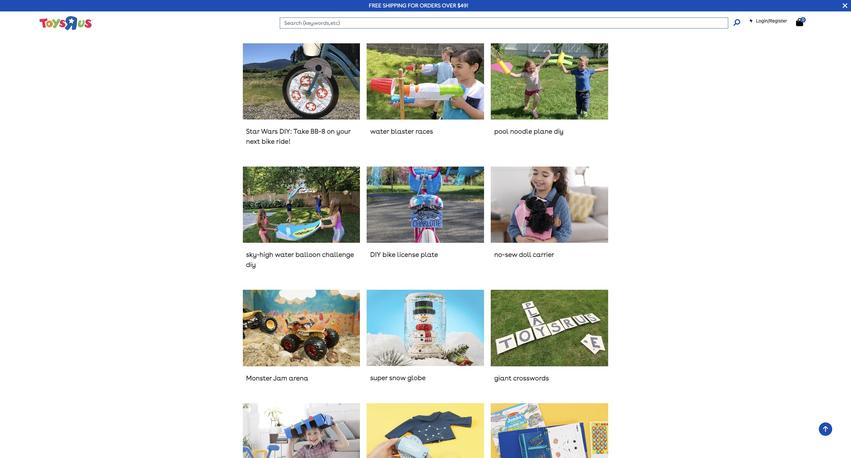 Task type: locate. For each thing, give the bounding box(es) containing it.
for
[[408, 2, 419, 9]]

1 vertical spatial bike
[[383, 250, 396, 259]]

bag left the city
[[267, 14, 280, 22]]

sky-
[[246, 251, 260, 259]]

0 horizontal spatial diy
[[246, 261, 256, 269]]

no-
[[495, 251, 505, 259]]

tic-tac-toe bean bag toss link
[[491, 0, 609, 37]]

slide
[[407, 14, 421, 22]]

1 bag from the left
[[267, 14, 280, 22]]

pool noodle plane diy link
[[491, 43, 609, 160]]

blog card image for plane
[[491, 43, 609, 120]]

globe
[[408, 374, 426, 382]]

bb-
[[311, 127, 322, 135]]

water left blaster
[[371, 127, 390, 135]]

0 horizontal spatial bag
[[267, 14, 280, 22]]

login/register
[[757, 18, 788, 24]]

0 vertical spatial bike
[[262, 137, 275, 145]]

blog card image for doll
[[491, 167, 609, 243]]

monster
[[246, 374, 272, 382]]

bag left the toss in the top of the page
[[549, 14, 562, 22]]

free shipping for orders over $49!
[[369, 2, 469, 9]]

blog card image for globe
[[367, 290, 485, 366]]

over
[[442, 2, 457, 9]]

bike down wars
[[262, 137, 275, 145]]

high
[[260, 251, 274, 259]]

jam
[[274, 374, 288, 382]]

super snow globe
[[371, 374, 426, 382]]

diy down sky-
[[246, 261, 256, 269]]

blog card image
[[367, 0, 485, 6], [243, 43, 360, 120], [367, 43, 485, 120], [491, 43, 609, 120], [243, 167, 360, 243], [367, 167, 485, 243], [491, 167, 609, 243], [243, 290, 360, 366], [367, 290, 485, 366], [491, 290, 609, 366], [243, 403, 360, 458], [367, 403, 485, 458], [491, 403, 609, 458]]

free shipping for orders over $49! link
[[369, 2, 469, 9]]

bike
[[262, 137, 275, 145], [383, 250, 396, 259]]

star wars diy: take bb-8 on your next bike ride!
[[246, 127, 351, 145]]

no-sew doll carrier link
[[491, 167, 609, 283]]

orders
[[420, 2, 441, 9]]

0 vertical spatial water
[[371, 127, 390, 135]]

monster jam arena link
[[243, 290, 360, 396]]

close button image
[[844, 2, 848, 9]]

water right high
[[275, 251, 294, 259]]

tic-tac-toe bean bag toss
[[495, 14, 577, 22]]

cardboard
[[371, 14, 405, 22]]

giant crosswords link
[[491, 290, 609, 396]]

diy inside sky-high water balloon challenge diy
[[246, 261, 256, 269]]

blog card image for water
[[243, 167, 360, 243]]

star
[[246, 127, 260, 135]]

diy:
[[280, 127, 292, 135]]

1 horizontal spatial diy
[[554, 127, 564, 135]]

bag
[[267, 14, 280, 22], [549, 14, 562, 22]]

None search field
[[280, 17, 741, 29]]

doll
[[519, 251, 532, 259]]

take
[[294, 127, 309, 135]]

blog card image for arena
[[243, 290, 360, 366]]

diy
[[554, 127, 564, 135], [246, 261, 256, 269]]

super
[[371, 374, 388, 382]]

water
[[371, 127, 390, 135], [275, 251, 294, 259]]

diy right plane at right
[[554, 127, 564, 135]]

cardboard slide puzzle link
[[367, 0, 485, 37]]

races
[[416, 127, 434, 135]]

bike right diy
[[383, 250, 396, 259]]

bean
[[531, 14, 548, 22]]

noodle
[[511, 127, 533, 135]]

2 bag from the left
[[549, 14, 562, 22]]

sew
[[505, 251, 518, 259]]

1 vertical spatial diy
[[246, 261, 256, 269]]

$49!
[[458, 2, 469, 9]]

0 horizontal spatial bike
[[262, 137, 275, 145]]

1 horizontal spatial bike
[[383, 250, 396, 259]]

sky-high water balloon challenge diy
[[246, 251, 354, 269]]

1 horizontal spatial bag
[[549, 14, 562, 22]]

0
[[803, 17, 805, 22]]

wars
[[261, 127, 278, 135]]

blog card image for license
[[367, 167, 485, 243]]

cardboard slide puzzle
[[371, 14, 444, 22]]

tac-
[[506, 14, 519, 22]]

0 vertical spatial diy
[[554, 127, 564, 135]]

challenge
[[322, 251, 354, 259]]

ride!
[[277, 137, 291, 145]]

1 vertical spatial water
[[275, 251, 294, 259]]

0 horizontal spatial water
[[275, 251, 294, 259]]

blog card image for puzzle
[[367, 0, 485, 6]]

diy bike license plate link
[[367, 167, 485, 283]]

city
[[282, 14, 294, 22]]

blog card image for diy:
[[243, 43, 360, 120]]

8
[[322, 127, 326, 135]]



Task type: vqa. For each thing, say whether or not it's contained in the screenshot.
slide
yes



Task type: describe. For each thing, give the bounding box(es) containing it.
star wars diy: take bb-8 on your next bike ride! link
[[243, 43, 360, 160]]

pool noodle plane diy
[[495, 127, 564, 135]]

free
[[369, 2, 382, 9]]

snow
[[390, 374, 406, 382]]

toss
[[564, 14, 577, 22]]

shipping
[[383, 2, 407, 9]]

blog card image for races
[[367, 43, 485, 120]]

paper bag city
[[246, 14, 294, 22]]

no-sew doll carrier
[[495, 251, 555, 259]]

puzzle
[[423, 14, 444, 22]]

bike inside "star wars diy: take bb-8 on your next bike ride!"
[[262, 137, 275, 145]]

arena
[[289, 374, 309, 382]]

balloon
[[296, 251, 321, 259]]

diy bike license plate
[[371, 250, 439, 259]]

your
[[337, 127, 351, 135]]

water blaster races
[[371, 127, 434, 135]]

plate
[[421, 250, 439, 259]]

0 link
[[797, 17, 811, 27]]

toe
[[519, 14, 530, 22]]

crosswords
[[514, 374, 550, 382]]

giant crosswords
[[495, 374, 550, 382]]

water blaster races link
[[367, 43, 485, 160]]

Enter Keyword or Item No. search field
[[280, 17, 729, 29]]

on
[[327, 127, 335, 135]]

paper
[[246, 14, 265, 22]]

blaster
[[391, 127, 414, 135]]

super snow globe link
[[367, 290, 485, 396]]

toys r us image
[[39, 16, 93, 31]]

water inside sky-high water balloon challenge diy
[[275, 251, 294, 259]]

plane
[[534, 127, 553, 135]]

carrier
[[533, 251, 555, 259]]

next
[[246, 137, 260, 145]]

login/register button
[[750, 17, 788, 24]]

diy
[[371, 250, 381, 259]]

tic-
[[495, 14, 506, 22]]

monster jam arena
[[246, 374, 309, 382]]

1 horizontal spatial water
[[371, 127, 390, 135]]

license
[[398, 250, 419, 259]]

shopping bag image
[[797, 18, 804, 26]]

giant
[[495, 374, 512, 382]]

sky-high water balloon challenge diy link
[[243, 167, 360, 283]]

paper bag city link
[[243, 0, 360, 37]]

pool
[[495, 127, 509, 135]]



